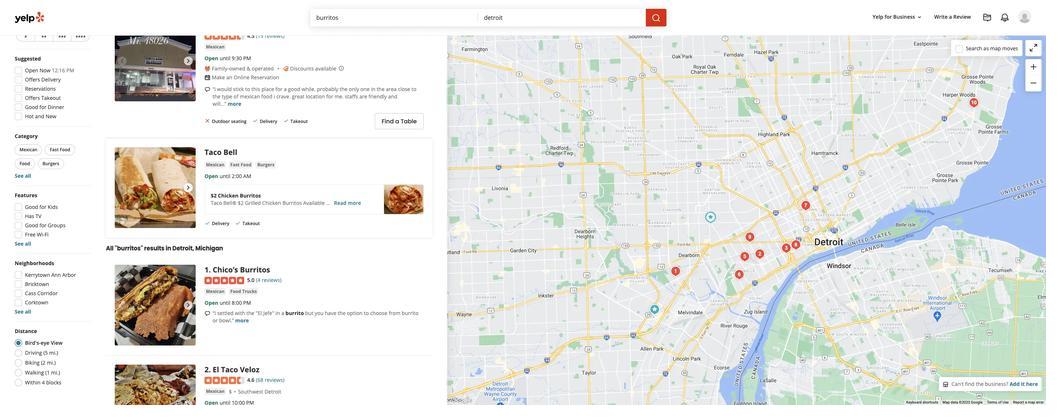 Task type: locate. For each thing, give the bounding box(es) containing it.
kerrytown
[[25, 272, 50, 279]]

1 see all button from the top
[[15, 173, 31, 180]]

fast food link
[[229, 162, 253, 169]]

1 horizontal spatial and
[[388, 93, 397, 100]]

1 none field from the left
[[316, 14, 472, 22]]

2 16 speech v2 image from the top
[[205, 311, 210, 317]]

open for open until 9:30 pm
[[205, 55, 218, 62]]

0 horizontal spatial fast food button
[[45, 145, 75, 156]]

1 vertical spatial previous image
[[118, 184, 127, 193]]

neighborhoods
[[15, 260, 54, 267]]

$ button
[[16, 30, 34, 42]]

0 vertical spatial see all
[[15, 173, 31, 180]]

0 vertical spatial $2
[[211, 193, 217, 200]]

open up "i
[[205, 300, 218, 307]]

el fogon authentic mexican grill - warren
[[205, 20, 357, 30]]

driving (5 mi.)
[[25, 350, 58, 357]]

burrito mundo image
[[967, 96, 982, 110]]

more right read at left
[[348, 200, 361, 207]]

see down food button
[[15, 173, 24, 180]]

1
[[205, 265, 209, 275]]

group containing neighborhoods
[[13, 260, 91, 316]]

16 reservation v2 image
[[205, 75, 210, 81]]

5.0 link
[[247, 276, 255, 285]]

pm right 9:30
[[243, 55, 251, 62]]

can't
[[952, 381, 964, 388]]

0 horizontal spatial chico's burritos image
[[115, 265, 196, 346]]

2 vertical spatial see all
[[15, 309, 31, 316]]

2 see all button from the top
[[15, 241, 31, 248]]

offers down the "reservations"
[[25, 95, 40, 102]]

0 vertical spatial see
[[15, 173, 24, 180]]

0 vertical spatial previous image
[[118, 57, 127, 65]]

fast food button inside group
[[45, 145, 75, 156]]

16 discount available v2 image
[[283, 66, 289, 72]]

map
[[991, 45, 1001, 52], [1028, 401, 1036, 405]]

the up friendly in the top left of the page
[[377, 86, 385, 93]]

next image
[[184, 57, 193, 65], [184, 184, 193, 193], [184, 301, 193, 310]]

seating
[[231, 118, 247, 125]]

. up the 4.6 star rating image
[[209, 366, 211, 375]]

mexican link down the 4.6 star rating image
[[205, 389, 226, 396]]

0 horizontal spatial el
[[205, 20, 211, 30]]

search
[[966, 45, 983, 52]]

more down the type
[[228, 101, 241, 108]]

0 vertical spatial $
[[24, 33, 27, 39]]

burrito inside but you have the option to choose from burrito or bowl."
[[402, 310, 419, 317]]

0 vertical spatial fast food button
[[45, 145, 75, 156]]

las cazuelas image
[[743, 230, 758, 245]]

chico's burritos image
[[669, 265, 683, 279], [115, 265, 196, 346]]

until left the 2:00 at top left
[[220, 173, 230, 180]]

2 until from the top
[[220, 173, 230, 180]]

here
[[1027, 381, 1038, 388]]

1 horizontal spatial of
[[999, 401, 1002, 405]]

1 vertical spatial see
[[15, 241, 24, 248]]

open up 16 family owned v2 icon
[[205, 55, 218, 62]]

all down food button
[[25, 173, 31, 180]]

pm
[[243, 55, 251, 62], [66, 67, 74, 74], [243, 300, 251, 307]]

discounts
[[290, 65, 314, 72]]

you
[[315, 310, 324, 317]]

tv
[[35, 213, 41, 220]]

more link
[[228, 101, 241, 108], [235, 318, 249, 325]]

1 horizontal spatial burrito
[[402, 310, 419, 317]]

1 vertical spatial mi.)
[[47, 360, 56, 367]]

in inside "i would stick to this place for a good while. probably the only one in the area close to the type of mexican food i crave. great location for me. staffs are friendly and will…"
[[371, 86, 376, 93]]

1 vertical spatial pm
[[66, 67, 74, 74]]

0 horizontal spatial of
[[234, 93, 239, 100]]

burgers button right food button
[[38, 159, 64, 170]]

bell
[[224, 148, 237, 158]]

1 horizontal spatial burgers button
[[256, 162, 276, 169]]

stick
[[233, 86, 244, 93]]

0 vertical spatial now
[[40, 67, 51, 74]]

for right yelp
[[885, 13, 892, 20]]

3 see from the top
[[15, 309, 24, 316]]

burgers for left burgers button
[[43, 161, 59, 167]]

mexican down the 4.6 star rating image
[[206, 389, 225, 395]]

qdoba mexican eats image
[[648, 303, 662, 318]]

0 vertical spatial mi.)
[[49, 350, 58, 357]]

good up the free
[[25, 222, 38, 229]]

map for error
[[1028, 401, 1036, 405]]

pm for open now 12:16 pm
[[66, 67, 74, 74]]

delivery down "bell®"
[[212, 221, 229, 227]]

0 vertical spatial fast food
[[50, 147, 70, 153]]

burgers
[[43, 161, 59, 167], [257, 162, 275, 168]]

0 vertical spatial burritos
[[240, 193, 261, 200]]

1 vertical spatial taco
[[211, 200, 222, 207]]

option group
[[13, 328, 91, 389]]

1 previous image from the top
[[118, 301, 127, 310]]

takeout down great
[[291, 118, 308, 125]]

see all button down food button
[[15, 173, 31, 180]]

2 vertical spatial burritos
[[240, 265, 270, 275]]

option group containing distance
[[13, 328, 91, 389]]

chico's burritos link
[[213, 265, 270, 275]]

fast food button up the 2:00 at top left
[[229, 162, 253, 169]]

a inside "i would stick to this place for a good while. probably the only one in the area close to the type of mexican food i crave. great location for me. staffs are friendly and will…"
[[284, 86, 287, 93]]

$2 down open until 2:00 am on the left
[[211, 193, 217, 200]]

reviews) up detroit at the left bottom of page
[[265, 377, 285, 384]]

0 vertical spatial more
[[228, 101, 241, 108]]

open left the 2:00 at top left
[[205, 173, 218, 180]]

fast food up the 2:00 at top left
[[230, 162, 251, 168]]

None field
[[316, 14, 472, 22], [484, 14, 640, 22]]

2 offers from the top
[[25, 95, 40, 102]]

now inside group
[[40, 67, 51, 74]]

1 16 speech v2 image from the top
[[205, 87, 210, 93]]

see all button down corktown
[[15, 309, 31, 316]]

$$
[[41, 33, 46, 39]]

0 horizontal spatial $
[[24, 33, 27, 39]]

more inside $2 chicken burritos taco bell® $2 grilled chicken burritos available now read more
[[348, 200, 361, 207]]

4 mexican link from the top
[[205, 389, 226, 396]]

map data ©2023 google
[[943, 401, 983, 405]]

1 slideshow element from the top
[[115, 20, 196, 101]]

see up neighborhoods
[[15, 241, 24, 248]]

category
[[15, 133, 38, 140]]

el taco veloz image
[[753, 247, 768, 262]]

0 vertical spatial pm
[[243, 55, 251, 62]]

0 vertical spatial takeout
[[41, 95, 61, 102]]

1 until from the top
[[220, 55, 230, 62]]

pm right 8:00
[[243, 300, 251, 307]]

great
[[292, 93, 305, 100]]

crave.
[[276, 93, 291, 100]]

see all button
[[15, 173, 31, 180], [15, 241, 31, 248], [15, 309, 31, 316]]

2 good from the top
[[25, 204, 38, 211]]

None search field
[[311, 9, 668, 26]]

available
[[315, 65, 336, 72]]

0 horizontal spatial delivery
[[41, 76, 61, 83]]

see up distance
[[15, 309, 24, 316]]

find
[[382, 117, 394, 126]]

burgers inside group
[[43, 161, 59, 167]]

read
[[334, 200, 347, 207]]

2 see all from the top
[[15, 241, 31, 248]]

0 vertical spatial all
[[25, 173, 31, 180]]

good for good for dinner
[[25, 104, 38, 111]]

burgers right fast food link
[[257, 162, 275, 168]]

16 checkmark v2 image
[[253, 118, 258, 124], [283, 118, 289, 124], [205, 221, 210, 227], [235, 221, 241, 227]]

$ down filters
[[24, 33, 27, 39]]

all "burritos" results in detroit, michigan
[[106, 245, 223, 253]]

are
[[360, 93, 367, 100]]

burgers right food button
[[43, 161, 59, 167]]

3 see all button from the top
[[15, 309, 31, 316]]

fast food inside group
[[50, 147, 70, 153]]

1 burrito from the left
[[286, 310, 304, 317]]

open down suggested
[[25, 67, 38, 74]]

burrito right from
[[402, 310, 419, 317]]

burrito left but
[[286, 310, 304, 317]]

chicken up "bell®"
[[218, 193, 239, 200]]

3 slideshow element from the top
[[115, 265, 196, 346]]

2 slideshow element from the top
[[115, 148, 196, 229]]

write a review
[[935, 13, 971, 20]]

wi-
[[37, 231, 45, 238]]

2 vertical spatial takeout
[[243, 221, 260, 227]]

2 vertical spatial pm
[[243, 300, 251, 307]]

make
[[212, 74, 225, 81]]

offers up the "reservations"
[[25, 76, 40, 83]]

2 . from the top
[[209, 366, 211, 375]]

0 vertical spatial taco
[[205, 148, 222, 158]]

1 offers from the top
[[25, 76, 40, 83]]

0 horizontal spatial none field
[[316, 14, 472, 22]]

option
[[347, 310, 363, 317]]

takeout down grilled at the left of the page
[[243, 221, 260, 227]]

1 vertical spatial offers
[[25, 95, 40, 102]]

"i settled with the "el jefe" in a burrito
[[213, 310, 304, 317]]

food inside food trucks button
[[230, 289, 241, 295]]

2 horizontal spatial delivery
[[260, 118, 277, 125]]

1 vertical spatial all
[[25, 241, 31, 248]]

burgers button right fast food link
[[256, 162, 276, 169]]

good for good for kids
[[25, 204, 38, 211]]

in right "results" on the bottom left
[[166, 245, 171, 253]]

more
[[228, 101, 241, 108], [348, 200, 361, 207], [235, 318, 249, 325]]

16 chevron down v2 image
[[917, 14, 923, 20]]

as
[[984, 45, 989, 52]]

i
[[274, 93, 275, 100]]

2 next image from the top
[[184, 184, 193, 193]]

1 vertical spatial fast
[[230, 162, 240, 168]]

offers for offers takeout
[[25, 95, 40, 102]]

0 horizontal spatial in
[[166, 245, 171, 253]]

16 checkmark v2 image down "bell®"
[[235, 221, 241, 227]]

pm inside group
[[66, 67, 74, 74]]

until up 'family-'
[[220, 55, 230, 62]]

mi.) for biking (2 mi.)
[[47, 360, 56, 367]]

info icon image
[[339, 66, 345, 72], [339, 66, 345, 72]]

find a table link
[[375, 113, 424, 130]]

now right available
[[326, 200, 337, 207]]

mexican
[[275, 20, 306, 30], [206, 44, 225, 50], [20, 147, 37, 153], [206, 162, 225, 168], [206, 289, 225, 295], [206, 389, 225, 395]]

a for write
[[949, 13, 952, 20]]

2 previous image from the top
[[118, 184, 127, 193]]

more link down the type
[[228, 101, 241, 108]]

0 vertical spatial see all button
[[15, 173, 31, 180]]

1 . from the top
[[209, 265, 211, 275]]

2 none field from the left
[[484, 14, 640, 22]]

0 vertical spatial 16 speech v2 image
[[205, 87, 210, 93]]

2 vertical spatial next image
[[184, 301, 193, 310]]

reviews) for 1 . chico's burritos
[[262, 277, 282, 284]]

outdoor seating
[[212, 118, 247, 125]]

$2 right "bell®"
[[238, 200, 244, 207]]

kerrytown ann arbor
[[25, 272, 76, 279]]

search image
[[652, 13, 661, 22]]

michigan
[[195, 245, 223, 253]]

expand map image
[[1030, 43, 1038, 52]]

0 vertical spatial chicken
[[218, 193, 239, 200]]

grilled
[[245, 200, 261, 207]]

mexican down "5 star rating" image
[[206, 289, 225, 295]]

fast up the 2:00 at top left
[[230, 162, 240, 168]]

1 vertical spatial burritos
[[283, 200, 302, 207]]

2 all from the top
[[25, 241, 31, 248]]

2 horizontal spatial to
[[412, 86, 417, 93]]

delivery down open now 12:16 pm
[[41, 76, 61, 83]]

slideshow element
[[115, 20, 196, 101], [115, 148, 196, 229], [115, 265, 196, 346], [115, 366, 196, 406]]

chicken right grilled at the left of the page
[[262, 200, 281, 207]]

fi
[[45, 231, 49, 238]]

food trucks button
[[229, 288, 258, 296]]

0 vertical spatial next image
[[184, 57, 193, 65]]

good up hot
[[25, 104, 38, 111]]

open until 9:30 pm
[[205, 55, 251, 62]]

1 vertical spatial map
[[1028, 401, 1036, 405]]

taco bell
[[205, 148, 237, 158]]

me.
[[335, 93, 344, 100]]

group
[[13, 55, 91, 123], [1026, 59, 1042, 92], [13, 133, 91, 180], [13, 192, 91, 248], [13, 260, 91, 316]]

of down the stick
[[234, 93, 239, 100]]

for for business
[[885, 13, 892, 20]]

3 see all from the top
[[15, 309, 31, 316]]

0 vertical spatial map
[[991, 45, 1001, 52]]

fast food button down new
[[45, 145, 75, 156]]

2 mexican link from the top
[[205, 162, 226, 169]]

fast down new
[[50, 147, 59, 153]]

see for kerrytown ann arbor
[[15, 309, 24, 316]]

0 vertical spatial previous image
[[118, 301, 127, 310]]

pm right 12:16
[[66, 67, 74, 74]]

see all down the free
[[15, 241, 31, 248]]

0 vertical spatial fast
[[50, 147, 59, 153]]

google image
[[449, 396, 474, 406]]

0 vertical spatial of
[[234, 93, 239, 100]]

mexican button down 4.5 star rating image
[[205, 44, 226, 51]]

1 vertical spatial see all
[[15, 241, 31, 248]]

1 next image from the top
[[184, 57, 193, 65]]

0 vertical spatial until
[[220, 55, 230, 62]]

2 vertical spatial more
[[235, 318, 249, 325]]

1 horizontal spatial map
[[1028, 401, 1036, 405]]

reviews) down el fogon authentic mexican grill - warren link
[[265, 32, 285, 39]]

mi.) for driving (5 mi.)
[[49, 350, 58, 357]]

all down the free
[[25, 241, 31, 248]]

1 vertical spatial until
[[220, 173, 230, 180]]

0 vertical spatial reviews)
[[265, 32, 285, 39]]

1 horizontal spatial $
[[229, 389, 232, 396]]

in right the one
[[371, 86, 376, 93]]

see
[[15, 173, 24, 180], [15, 241, 24, 248], [15, 309, 24, 316]]

to right option
[[364, 310, 369, 317]]

0 vertical spatial in
[[371, 86, 376, 93]]

a right report
[[1025, 401, 1027, 405]]

search as map moves
[[966, 45, 1019, 52]]

operated
[[252, 65, 274, 72]]

1 horizontal spatial none field
[[484, 14, 640, 22]]

takeout for 16 checkmark v2 image under "bell®"
[[243, 221, 260, 227]]

0 horizontal spatial fast food
[[50, 147, 70, 153]]

3 all from the top
[[25, 309, 31, 316]]

for left kids
[[39, 204, 46, 211]]

2 see from the top
[[15, 241, 24, 248]]

mexican button down category
[[15, 145, 42, 156]]

slideshow element for open until 8:00 pm
[[115, 265, 196, 346]]

arbor
[[62, 272, 76, 279]]

previous image
[[118, 57, 127, 65], [118, 184, 127, 193]]

to up mexican
[[245, 86, 250, 93]]

until up settled at the left of the page
[[220, 300, 230, 307]]

map right "as"
[[991, 45, 1001, 52]]

the
[[340, 86, 348, 93], [377, 86, 385, 93], [213, 93, 221, 100], [247, 310, 254, 317], [338, 310, 346, 317], [976, 381, 984, 388]]

3 good from the top
[[25, 222, 38, 229]]

user actions element
[[867, 9, 1042, 54]]

taco bell image
[[704, 210, 718, 225]]

1 vertical spatial more
[[348, 200, 361, 207]]

2 burrito from the left
[[402, 310, 419, 317]]

burgers inside "link"
[[257, 162, 275, 168]]

2 previous image from the top
[[118, 402, 127, 406]]

0 horizontal spatial chicken
[[218, 193, 239, 200]]

1 previous image from the top
[[118, 57, 127, 65]]

now up offers delivery
[[40, 67, 51, 74]]

1 vertical spatial reviews)
[[262, 277, 282, 284]]

pm for open until 9:30 pm
[[243, 55, 251, 62]]

zoom out image
[[1030, 79, 1038, 88]]

previous image for third next image from the top
[[118, 301, 127, 310]]

1 vertical spatial next image
[[184, 184, 193, 193]]

taco for chicken
[[211, 200, 222, 207]]

mexican link down "5 star rating" image
[[205, 288, 226, 296]]

slideshow element for open until 9:30 pm
[[115, 20, 196, 101]]

mi.) right (2
[[47, 360, 56, 367]]

1 horizontal spatial burgers
[[257, 162, 275, 168]]

2 vertical spatial in
[[276, 310, 280, 317]]

see all
[[15, 173, 31, 180], [15, 241, 31, 248], [15, 309, 31, 316]]

1 horizontal spatial to
[[364, 310, 369, 317]]

friendly
[[369, 93, 387, 100]]

mi.) right (5
[[49, 350, 58, 357]]

but
[[305, 310, 313, 317]]

burrito
[[286, 310, 304, 317], [402, 310, 419, 317]]

2 vertical spatial good
[[25, 222, 38, 229]]

burritos left available
[[283, 200, 302, 207]]

1 vertical spatial now
[[326, 200, 337, 207]]

reviews) right (4 at the left bottom
[[262, 277, 282, 284]]

2 horizontal spatial in
[[371, 86, 376, 93]]

open for open until 8:00 pm
[[205, 300, 218, 307]]

in right jefe"
[[276, 310, 280, 317]]

groups
[[48, 222, 66, 229]]

good up has tv
[[25, 204, 38, 211]]

trucks
[[242, 289, 257, 295]]

pm for open until 8:00 pm
[[243, 300, 251, 307]]

driving
[[25, 350, 42, 357]]

mexican up (15 reviews) link
[[275, 20, 306, 30]]

1 vertical spatial fast food button
[[229, 162, 253, 169]]

$ inside button
[[24, 33, 27, 39]]

location
[[306, 93, 325, 100]]

1 horizontal spatial chicken
[[262, 200, 281, 207]]

mexican button down "taco bell"
[[205, 162, 226, 169]]

0 horizontal spatial map
[[991, 45, 1001, 52]]

2 vertical spatial delivery
[[212, 221, 229, 227]]

veloz
[[240, 366, 260, 375]]

2 vertical spatial until
[[220, 300, 230, 307]]

next image for taco
[[184, 184, 193, 193]]

1 good from the top
[[25, 104, 38, 111]]

more down with
[[235, 318, 249, 325]]

mexican link down "taco bell"
[[205, 162, 226, 169]]

1 horizontal spatial in
[[276, 310, 280, 317]]

$ down the 4.6 star rating image
[[229, 389, 232, 396]]

1 horizontal spatial fast food
[[230, 162, 251, 168]]

2 vertical spatial mi.)
[[51, 370, 60, 377]]

see all button for kerrytown ann arbor
[[15, 309, 31, 316]]

and right hot
[[35, 113, 44, 120]]

16 close v2 image
[[205, 118, 210, 124]]

moves
[[1003, 45, 1019, 52]]

for down the offers takeout
[[39, 104, 46, 111]]

to right close
[[412, 86, 417, 93]]

mexican link down 4.5 star rating image
[[205, 44, 226, 51]]

fast food down new
[[50, 147, 70, 153]]

1 vertical spatial 16 speech v2 image
[[205, 311, 210, 317]]

"i would stick to this place for a good while. probably the only one in the area close to the type of mexican food i crave. great location for me. staffs are friendly and will…"
[[213, 86, 417, 108]]

©2023
[[959, 401, 970, 405]]

mexican button inside group
[[15, 145, 42, 156]]

0 horizontal spatial burrito
[[286, 310, 304, 317]]

Find text field
[[316, 14, 472, 22]]

1 vertical spatial see all button
[[15, 241, 31, 248]]

all
[[25, 173, 31, 180], [25, 241, 31, 248], [25, 309, 31, 316]]

. left chico's
[[209, 265, 211, 275]]

for for kids
[[39, 204, 46, 211]]

reviews)
[[265, 32, 285, 39], [262, 277, 282, 284], [265, 377, 285, 384]]

food
[[261, 93, 273, 100]]

good for dinner
[[25, 104, 64, 111]]

delivery for 16 checkmark v2 image above michigan
[[212, 221, 229, 227]]

1 vertical spatial $2
[[238, 200, 244, 207]]

16 checkmark v2 image down crave.
[[283, 118, 289, 124]]

1 vertical spatial previous image
[[118, 402, 127, 406]]

previous image
[[118, 301, 127, 310], [118, 402, 127, 406]]

1 horizontal spatial delivery
[[212, 221, 229, 227]]

more link down with
[[235, 318, 249, 325]]

16 speech v2 image
[[205, 87, 210, 93], [205, 311, 210, 317]]

el
[[205, 20, 211, 30], [213, 366, 219, 375]]

a up crave.
[[284, 86, 287, 93]]

has
[[25, 213, 34, 220]]

and
[[388, 93, 397, 100], [35, 113, 44, 120]]

for for dinner
[[39, 104, 46, 111]]

takeout for 16 checkmark v2 image below crave.
[[291, 118, 308, 125]]

1 horizontal spatial $2
[[238, 200, 244, 207]]

delivery down the 'food'
[[260, 118, 277, 125]]

a right write at the right
[[949, 13, 952, 20]]

taco up the 4.6 star rating image
[[221, 366, 238, 375]]

0 vertical spatial offers
[[25, 76, 40, 83]]

el right 2
[[213, 366, 219, 375]]

all for kerrytown ann arbor
[[25, 309, 31, 316]]

for inside 'button'
[[885, 13, 892, 20]]

0 horizontal spatial fast
[[50, 147, 59, 153]]

16 family owned v2 image
[[205, 66, 210, 72]]

taco inside $2 chicken burritos taco bell® $2 grilled chicken burritos available now read more
[[211, 200, 222, 207]]

family-owned & operated
[[212, 65, 274, 72]]

taco bell image
[[115, 148, 196, 229]]

all down corktown
[[25, 309, 31, 316]]

1 vertical spatial and
[[35, 113, 44, 120]]

mi.) for walking (1 mi.)
[[51, 370, 60, 377]]



Task type: describe. For each thing, give the bounding box(es) containing it.
el taco veloz image
[[799, 199, 814, 213]]

0 horizontal spatial burgers button
[[38, 159, 64, 170]]

3 until from the top
[[220, 300, 230, 307]]

4
[[42, 380, 45, 387]]

the down "i
[[213, 93, 221, 100]]

filters
[[15, 14, 33, 22]]

only
[[349, 86, 359, 93]]

walking (1 mi.)
[[25, 370, 60, 377]]

within
[[25, 380, 41, 387]]

1 mexican link from the top
[[205, 44, 226, 51]]

report
[[1014, 401, 1025, 405]]

taco for .
[[221, 366, 238, 375]]

report a map error link
[[1014, 401, 1044, 405]]

bowl."
[[219, 318, 234, 325]]

burgers for burgers button to the right
[[257, 162, 275, 168]]

group containing features
[[13, 192, 91, 248]]

open for open now 12:16 pm
[[25, 67, 38, 74]]

el fogon authentic mexican grill - warren link
[[205, 20, 357, 30]]

. for 2
[[209, 366, 211, 375]]

none field find
[[316, 14, 472, 22]]

$$ button
[[34, 30, 53, 42]]

el fogon authentic mexican grill - warren image
[[115, 20, 196, 101]]

previous image for el fogon authentic mexican grill - warren
[[118, 57, 127, 65]]

for for groups
[[39, 222, 46, 229]]

hot and new
[[25, 113, 56, 120]]

1 all from the top
[[25, 173, 31, 180]]

all
[[106, 245, 114, 253]]

use
[[1003, 401, 1009, 405]]

1 horizontal spatial el
[[213, 366, 219, 375]]

food inside fast food link
[[241, 162, 251, 168]]

$2 chicken burritos taco bell® $2 grilled chicken burritos available now read more
[[211, 193, 361, 207]]

a for find
[[395, 117, 399, 126]]

ahmed h. image
[[1019, 10, 1032, 23]]

3 next image from the top
[[184, 301, 193, 310]]

google
[[971, 401, 983, 405]]

fogon
[[213, 20, 235, 30]]

it
[[1021, 381, 1025, 388]]

next image for el
[[184, 57, 193, 65]]

mexican button down the 4.6 star rating image
[[205, 389, 226, 396]]

16 speech v2 image for "i would stick to this place for a good while. probably the only one in the area close to the type of mexican food i crave. great location for me. staffs are friendly and will…"
[[205, 87, 210, 93]]

good for good for groups
[[25, 222, 38, 229]]

shortcuts
[[923, 401, 939, 405]]

. for 1
[[209, 265, 211, 275]]

see for good for kids
[[15, 241, 24, 248]]

see all for kerrytown
[[15, 309, 31, 316]]

while.
[[302, 86, 316, 93]]

fast food inside fast food link
[[230, 162, 251, 168]]

food button
[[15, 159, 35, 170]]

until for bell
[[220, 173, 230, 180]]

group containing suggested
[[13, 55, 91, 123]]

burrito for "i settled with the "el jefe" in a burrito
[[286, 310, 304, 317]]

good for kids
[[25, 204, 58, 211]]

table
[[401, 117, 417, 126]]

write
[[935, 13, 948, 20]]

corridor
[[37, 290, 58, 297]]

the left "el
[[247, 310, 254, 317]]

0 horizontal spatial and
[[35, 113, 44, 120]]

"el
[[256, 310, 262, 317]]

kids
[[48, 204, 58, 211]]

la palapa del parian image
[[732, 268, 747, 283]]

the up the me.
[[340, 86, 348, 93]]

mexican down category
[[20, 147, 37, 153]]

notifications image
[[1001, 13, 1010, 22]]

mexican down 4.5 star rating image
[[206, 44, 225, 50]]

find a table
[[382, 117, 417, 126]]

mexican button down "5 star rating" image
[[205, 288, 226, 296]]

bird's-eye view
[[25, 340, 63, 347]]

(68
[[256, 377, 263, 384]]

1 vertical spatial in
[[166, 245, 171, 253]]

see all for good
[[15, 241, 31, 248]]

keyboard
[[907, 401, 922, 405]]

warren
[[330, 20, 357, 30]]

results
[[144, 245, 164, 253]]

see all button for good for kids
[[15, 241, 31, 248]]

terms of use
[[987, 401, 1009, 405]]

16 checkmark v2 image right seating
[[253, 118, 258, 124]]

reservations
[[25, 85, 56, 92]]

am
[[243, 173, 251, 180]]

biking
[[25, 360, 40, 367]]

16 speech v2 image for "i settled with the "el jefe" in a
[[205, 311, 210, 317]]

4 slideshow element from the top
[[115, 366, 196, 406]]

distance
[[15, 328, 37, 335]]

until for fogon
[[220, 55, 230, 62]]

slideshow element for open until 2:00 am
[[115, 148, 196, 229]]

fast inside group
[[50, 147, 59, 153]]

chico's
[[213, 265, 238, 275]]

2 . el taco veloz
[[205, 366, 260, 375]]

next image
[[184, 402, 193, 406]]

projects image
[[983, 13, 992, 22]]

(1
[[45, 370, 50, 377]]

offers takeout
[[25, 95, 61, 102]]

taco bell link
[[205, 148, 237, 158]]

with
[[235, 310, 245, 317]]

food trucks link
[[229, 288, 258, 296]]

4.5 star rating image
[[205, 32, 244, 40]]

map region
[[441, 15, 1046, 406]]

burrito for but you have the option to choose from burrito or bowl."
[[402, 310, 419, 317]]

would
[[217, 86, 232, 93]]

bird's-
[[25, 340, 41, 347]]

previous image for taco bell
[[118, 184, 127, 193]]

food trucks
[[230, 289, 257, 295]]

offers delivery
[[25, 76, 61, 83]]

open for open until 2:00 am
[[205, 173, 218, 180]]

4.6
[[247, 377, 255, 384]]

none field near
[[484, 14, 640, 22]]

0 vertical spatial more link
[[228, 101, 241, 108]]

5.0
[[247, 277, 255, 284]]

1 see from the top
[[15, 173, 24, 180]]

the inside but you have the option to choose from burrito or bowl."
[[338, 310, 346, 317]]

hot
[[25, 113, 34, 120]]

area
[[386, 86, 397, 93]]

yelp for business button
[[870, 10, 926, 24]]

terms of use link
[[987, 401, 1009, 405]]

open until 8:00 pm
[[205, 300, 251, 307]]

1 vertical spatial more link
[[235, 318, 249, 325]]

burgers link
[[256, 162, 276, 169]]

taqueria lupita's image
[[779, 241, 794, 256]]

for down probably
[[326, 93, 333, 100]]

authentic
[[237, 20, 273, 30]]

for up crave.
[[276, 86, 283, 93]]

zoom in image
[[1030, 62, 1038, 71]]

food inside food button
[[20, 161, 30, 167]]

group containing category
[[13, 133, 91, 180]]

0 horizontal spatial $2
[[211, 193, 217, 200]]

keyboard shortcuts button
[[907, 401, 939, 406]]

2
[[205, 366, 209, 375]]

family-
[[212, 65, 229, 72]]

4.6 link
[[247, 377, 255, 385]]

0 vertical spatial delivery
[[41, 76, 61, 83]]

report a map error
[[1014, 401, 1044, 405]]

find
[[965, 381, 975, 388]]

map for moves
[[991, 45, 1001, 52]]

to inside but you have the option to choose from burrito or bowl."
[[364, 310, 369, 317]]

yelp
[[873, 13, 884, 20]]

online
[[234, 74, 250, 81]]

now inside $2 chicken burritos taco bell® $2 grilled chicken burritos available now read more
[[326, 200, 337, 207]]

all for good for kids
[[25, 241, 31, 248]]

of inside "i would stick to this place for a good while. probably the only one in the area close to the type of mexican food i crave. great location for me. staffs are friendly and will…"
[[234, 93, 239, 100]]

business
[[894, 13, 915, 20]]

a right jefe"
[[281, 310, 284, 317]]

4.6 star rating image
[[205, 378, 244, 385]]

delivery for 16 checkmark v2 image right of seating
[[260, 118, 277, 125]]

16 bizhouse v2 image
[[943, 382, 949, 388]]

0 horizontal spatial to
[[245, 86, 250, 93]]

terms
[[987, 401, 998, 405]]

reviews) for 2 . el taco veloz
[[265, 377, 285, 384]]

mexican down "taco bell"
[[206, 162, 225, 168]]

but you have the option to choose from burrito or bowl."
[[213, 310, 419, 325]]

and inside "i would stick to this place for a good while. probably the only one in the area close to the type of mexican food i crave. great location for me. staffs are friendly and will…"
[[388, 93, 397, 100]]

1 vertical spatial $
[[229, 389, 232, 396]]

taqueria mi pueblo image
[[738, 250, 752, 265]]

yelp for business
[[873, 13, 915, 20]]

previous image for next icon
[[118, 402, 127, 406]]

fast inside fast food link
[[230, 162, 240, 168]]

offers for offers delivery
[[25, 76, 40, 83]]

an
[[226, 74, 232, 81]]

walking
[[25, 370, 44, 377]]

3 mexican link from the top
[[205, 288, 226, 296]]

mexican
[[240, 93, 260, 100]]

1 vertical spatial of
[[999, 401, 1002, 405]]

1 see all from the top
[[15, 173, 31, 180]]

(4 reviews) link
[[256, 276, 282, 285]]

suggested
[[15, 55, 41, 62]]

or
[[213, 318, 218, 325]]

chico's burritos image inside map region
[[669, 265, 683, 279]]

the right find
[[976, 381, 984, 388]]

a for report
[[1025, 401, 1027, 405]]

make an online reservation
[[212, 74, 279, 81]]

0 vertical spatial el
[[205, 20, 211, 30]]

Near text field
[[484, 14, 640, 22]]

"burritos"
[[115, 245, 143, 253]]

5 star rating image
[[205, 277, 244, 285]]

16 checkmark v2 image up michigan
[[205, 221, 210, 227]]

business?
[[985, 381, 1009, 388]]

(15
[[256, 32, 263, 39]]

settled
[[217, 310, 234, 317]]

0 horizontal spatial takeout
[[41, 95, 61, 102]]

honey bee la colmena image
[[789, 238, 804, 253]]

choose
[[370, 310, 387, 317]]

-
[[325, 20, 328, 30]]



Task type: vqa. For each thing, say whether or not it's contained in the screenshot.
Open Now 12:16 PM
yes



